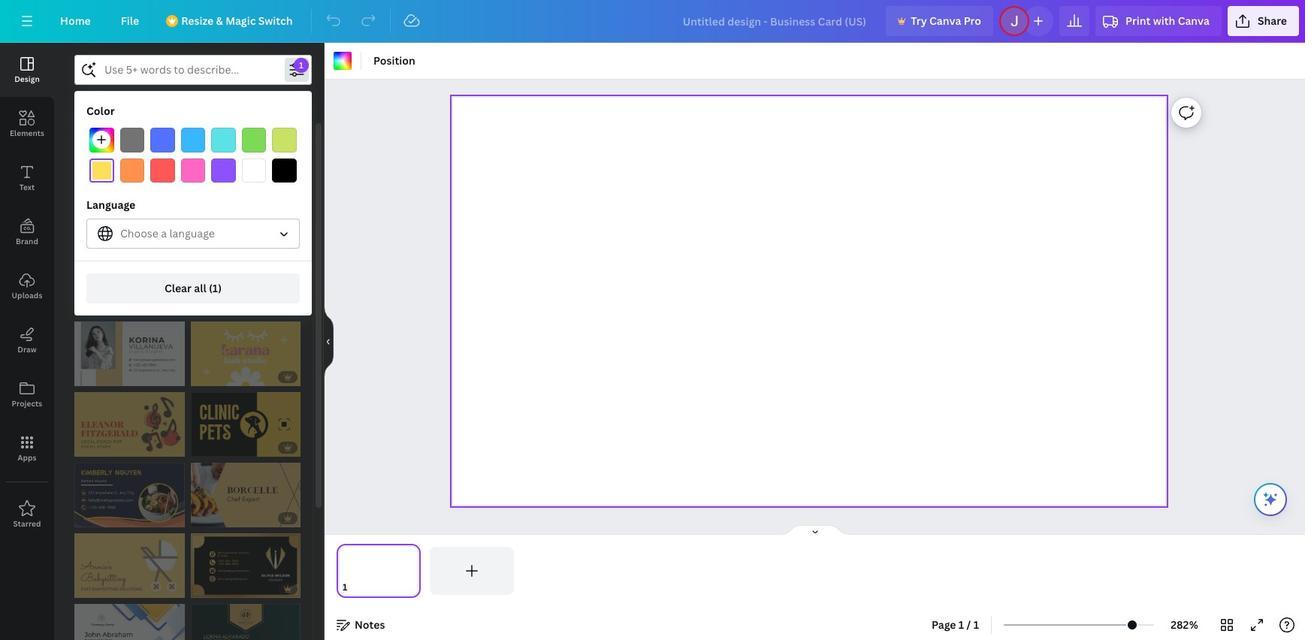 Task type: locate. For each thing, give the bounding box(es) containing it.
#ffffff image
[[334, 52, 352, 70]]

1 canva from the left
[[930, 14, 961, 28]]

all
[[194, 281, 206, 295]]

cards
[[225, 140, 253, 154]]

282% button
[[1160, 613, 1209, 637]]

add a new color image
[[89, 128, 114, 152]]

main menu bar
[[0, 0, 1305, 43]]

print
[[1126, 14, 1151, 28]]

Purple button
[[211, 158, 236, 183]]

page 1 / 1
[[932, 618, 979, 632]]

0 horizontal spatial 1
[[959, 618, 964, 632]]

business for business cards
[[178, 140, 222, 154]]

1 business from the left
[[83, 140, 128, 154]]

0 horizontal spatial business
[[83, 140, 128, 154]]

lime image
[[272, 128, 297, 152]]

yellow minimalist seafood restaurant business card image
[[191, 251, 301, 316]]

turquoise blue image
[[211, 128, 236, 152], [211, 128, 236, 152]]

Design title text field
[[671, 6, 880, 36]]

file button
[[109, 6, 151, 36]]

starred
[[13, 519, 41, 529]]

Yellow button
[[89, 158, 114, 183]]

elements button
[[0, 97, 54, 151]]

1
[[959, 618, 964, 632], [974, 618, 979, 632]]

a
[[161, 226, 167, 241]]

business up pink button
[[178, 140, 222, 154]]

babysitter business card in yellow tan white pastel cute simple baby stroller handwriting typography group
[[74, 534, 184, 598]]

business up yellow button on the top of the page
[[83, 140, 128, 154]]

yellow image
[[89, 158, 114, 183], [89, 158, 114, 183]]

1 1 from the left
[[959, 618, 964, 632]]

1 horizontal spatial canva
[[1178, 14, 1210, 28]]

print with canva
[[1126, 14, 1210, 28]]

White button
[[242, 158, 266, 183]]

position button
[[367, 49, 421, 73]]

1 left /
[[959, 618, 964, 632]]

clear all (1) button
[[86, 274, 300, 304]]

canva right try
[[930, 14, 961, 28]]

business for business card
[[83, 140, 128, 154]]

pink image
[[181, 158, 205, 183], [181, 158, 205, 183]]

Coral red button
[[150, 158, 175, 183]]

starred button
[[0, 488, 54, 542]]

uploads
[[12, 290, 42, 301]]

projects
[[12, 398, 42, 409]]

Turquoise blue button
[[211, 128, 236, 152]]

purple image
[[211, 158, 236, 183], [211, 158, 236, 183]]

color option group
[[86, 125, 300, 186]]

pro
[[964, 14, 981, 28]]

home link
[[48, 6, 103, 36]]

Royal blue button
[[150, 128, 175, 152]]

1 horizontal spatial business
[[178, 140, 222, 154]]

2 business from the left
[[178, 140, 222, 154]]

text button
[[0, 151, 54, 205]]

card
[[131, 140, 153, 154]]

#737373 image
[[120, 128, 144, 152], [120, 128, 144, 152]]

add a new color image
[[89, 128, 114, 152]]

design
[[14, 74, 40, 84]]

canva right with
[[1178, 14, 1210, 28]]

try canva pro
[[911, 14, 981, 28]]

uploads button
[[0, 259, 54, 313]]

file
[[121, 14, 139, 28]]

language
[[169, 226, 215, 241]]

coral red image
[[150, 158, 175, 183]]

text
[[19, 182, 35, 192]]

Grass green button
[[242, 128, 266, 152]]

kindergarten and day nursery visit card in doodle cartoon style group
[[189, 181, 301, 245]]

black image
[[272, 158, 297, 183], [272, 158, 297, 183]]

Light blue button
[[181, 128, 205, 152]]

canva
[[930, 14, 961, 28], [1178, 14, 1210, 28]]

1 horizontal spatial 1
[[974, 618, 979, 632]]

construction business card in yellow black illustrative style group
[[74, 251, 184, 316]]

business
[[83, 140, 128, 154], [178, 140, 222, 154]]

Black button
[[272, 158, 297, 183]]

1 right /
[[974, 618, 979, 632]]

light blue image
[[181, 128, 205, 152], [181, 128, 205, 152]]

Language button
[[86, 219, 300, 249]]

projects button
[[0, 367, 54, 422]]

design button
[[0, 43, 54, 97]]

pink button
[[268, 133, 307, 163]]

home
[[60, 14, 91, 28]]

white image
[[242, 158, 266, 183]]

resize & magic switch button
[[157, 6, 305, 36]]

elements
[[10, 128, 44, 138]]

2 canva from the left
[[1178, 14, 1210, 28]]

with
[[1153, 14, 1176, 28]]

0 horizontal spatial canva
[[930, 14, 961, 28]]



Task type: vqa. For each thing, say whether or not it's contained in the screenshot.
Canva in button
yes



Task type: describe. For each thing, give the bounding box(es) containing it.
draw
[[17, 344, 37, 355]]

brand button
[[0, 205, 54, 259]]

Page title text field
[[354, 580, 360, 595]]

share button
[[1228, 6, 1299, 36]]

color
[[86, 104, 115, 118]]

black yellow maize crayola minimalist clinic pets business card group
[[191, 392, 301, 457]]

page
[[932, 618, 956, 632]]

choose a language
[[120, 226, 215, 241]]

pink
[[277, 140, 298, 154]]

language
[[86, 198, 136, 212]]

&
[[216, 14, 223, 28]]

business cards
[[178, 140, 253, 154]]

brown black modern chef business card group
[[191, 463, 301, 528]]

hide image
[[324, 305, 334, 378]]

page 1 image
[[337, 547, 421, 595]]

gold elegant and modern corporate business card group
[[74, 181, 183, 245]]

apps
[[18, 452, 37, 463]]

royal blue image
[[150, 128, 175, 152]]

choose
[[120, 226, 158, 241]]

282%
[[1171, 618, 1199, 632]]

apps button
[[0, 422, 54, 476]]

try canva pro button
[[886, 6, 994, 36]]

/
[[967, 618, 971, 632]]

business cards button
[[168, 133, 262, 163]]

Lime button
[[272, 128, 297, 152]]

Orange button
[[120, 158, 144, 183]]

modern creative graphic designer business card group
[[74, 322, 184, 386]]

position
[[374, 53, 415, 68]]

grass green image
[[242, 128, 266, 152]]

dark blue and yellow modern restaurant business card group
[[74, 463, 184, 528]]

business card button
[[74, 133, 162, 163]]

templates button
[[74, 91, 204, 119]]

side panel tab list
[[0, 43, 54, 542]]

lime image
[[272, 128, 297, 152]]

royal blue image
[[150, 128, 175, 152]]

yellow minimalist seafood restaurant business card group
[[191, 251, 301, 316]]

resize & magic switch
[[181, 14, 293, 28]]

Use 5+ words to describe... search field
[[104, 56, 282, 84]]

yellow pink retro groovy lash business card group
[[191, 322, 301, 386]]

#737373 button
[[120, 128, 144, 152]]

coral red image
[[150, 158, 175, 183]]

black and gold business card group
[[191, 534, 301, 598]]

clear
[[164, 281, 192, 295]]

switch
[[258, 14, 293, 28]]

canva inside dropdown button
[[1178, 14, 1210, 28]]

2 1 from the left
[[974, 618, 979, 632]]

grass green image
[[242, 128, 266, 152]]

Pink button
[[181, 158, 205, 183]]

orange image
[[120, 158, 144, 183]]

vocal trainer business card in yellow red illustrative style group
[[74, 392, 184, 457]]

(1)
[[209, 281, 222, 295]]

hide pages image
[[779, 525, 851, 537]]

draw button
[[0, 313, 54, 367]]

canva inside button
[[930, 14, 961, 28]]

business card
[[83, 140, 153, 154]]

orange image
[[120, 158, 144, 183]]

brand
[[16, 236, 38, 246]]

resize
[[181, 14, 214, 28]]

canva assistant image
[[1262, 491, 1280, 509]]

share
[[1258, 14, 1287, 28]]

magic
[[226, 14, 256, 28]]

clear all (1)
[[164, 281, 222, 295]]

templates
[[113, 98, 166, 112]]

white image
[[242, 158, 266, 183]]

try
[[911, 14, 927, 28]]

notes
[[355, 618, 385, 632]]

notes button
[[331, 613, 391, 637]]

print with canva button
[[1096, 6, 1222, 36]]



